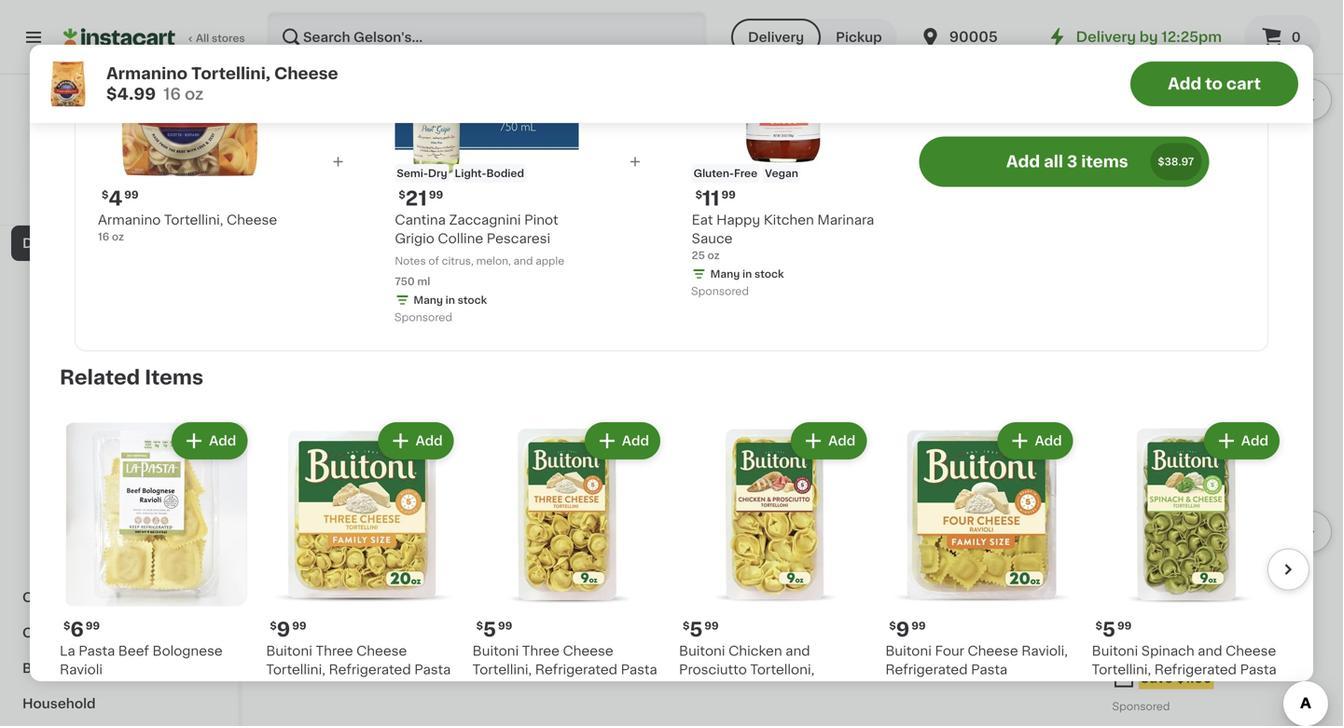 Task type: describe. For each thing, give the bounding box(es) containing it.
$ 5 99 for minute rice white rice, light & fluffy
[[492, 145, 528, 165]]

add to cart button
[[1131, 62, 1298, 106]]

9 inside buitoni three cheese tortellini, refrigerated pasta 9 oz
[[473, 682, 480, 692]]

stock down notes of citrus, melon, and apple
[[458, 295, 487, 306]]

5 for buitoni three cheese tortellini, refrigerated pasta
[[483, 620, 496, 640]]

canned for canned goods & soups
[[22, 627, 75, 640]]

oz inside eat happy kitchen marinara sauce 25 oz
[[708, 251, 720, 261]]

delivery by 12:25pm link
[[1046, 26, 1222, 49]]

delivery for delivery
[[748, 31, 804, 44]]

prices
[[138, 161, 171, 171]]

0 vertical spatial gelson's
[[90, 139, 148, 152]]

9 inside la pasta beef bolognese ravioli 9 oz
[[60, 682, 67, 692]]

la pasta beef bolognese ravioli 9 oz
[[60, 645, 223, 692]]

delivery for delivery by 12:25pm
[[1076, 30, 1136, 44]]

cheese inside buitoni three cheese tortellini, refrigerated pasta 20 oz
[[356, 645, 407, 658]]

many in stock for eat
[[710, 269, 784, 280]]

hard
[[22, 131, 55, 144]]

notes of citrus, melon, and apple
[[395, 256, 564, 267]]

pasta inside self serve lemon capellini pasta $0.69/oz
[[696, 612, 733, 625]]

rewards
[[106, 198, 152, 208]]

veggiecraft
[[1113, 593, 1189, 606]]

ravioli,
[[1022, 645, 1068, 658]]

prepared foods link
[[11, 49, 227, 84]]

cantina
[[395, 214, 446, 227]]

tortellini, inside buitoni spinach and cheese tortellini, refrigerated pasta 9 oz
[[1092, 664, 1151, 677]]

lb for barilla penne pasta
[[495, 629, 505, 639]]

many for 4
[[715, 225, 744, 236]]

99 inside $ 11 99
[[722, 190, 736, 200]]

tomato
[[88, 414, 138, 427]]

three for 5
[[522, 645, 560, 658]]

many for eat
[[710, 269, 740, 280]]

in for eat
[[743, 269, 752, 280]]

$ 3 29
[[1116, 145, 1152, 165]]

6
[[70, 620, 84, 640]]

pasta inside buitoni three cheese tortellini, refrigerated pasta 9 oz
[[621, 664, 657, 677]]

item carousel region containing 6
[[34, 412, 1310, 727]]

jasmine inside ben's original jasmine rice easy dinner side
[[998, 170, 1053, 183]]

to inside button
[[1205, 76, 1223, 92]]

8
[[1113, 647, 1120, 658]]

service type group
[[731, 19, 897, 56]]

canned tomato
[[34, 414, 138, 427]]

stock for 4
[[759, 225, 788, 236]]

sponsored badge image down save
[[1113, 702, 1169, 713]]

spaghetti
[[323, 593, 387, 606]]

add all 3 items
[[1006, 154, 1128, 170]]

goods for soups
[[78, 627, 123, 640]]

dry for more
[[71, 556, 95, 569]]

3 49
[[915, 145, 944, 165]]

to inside 100% satisfaction guarantee add gelson's rewards to save
[[155, 198, 166, 208]]

1 vertical spatial 16
[[98, 232, 109, 242]]

750
[[395, 277, 415, 287]]

2 horizontal spatial 3
[[1123, 145, 1136, 165]]

oz inside buitoni three cheese tortellini, refrigerated pasta 20 oz
[[282, 682, 295, 692]]

25
[[692, 251, 705, 261]]

liquor
[[22, 201, 65, 215]]

store
[[108, 161, 135, 171]]

cart
[[1227, 76, 1261, 92]]

$10.99 per pound element
[[696, 566, 890, 590]]

gelson's inside 100% satisfaction guarantee add gelson's rewards to save
[[58, 198, 104, 208]]

refrigerated for buitoni three cheese tortellini, refrigerated pasta 20 oz
[[329, 664, 411, 677]]

1 vertical spatial armanino
[[98, 214, 161, 227]]

4 99
[[1123, 568, 1153, 588]]

cheese inside buitoni spinach and cheese tortellini, refrigerated pasta 9 oz
[[1226, 645, 1276, 658]]

28
[[488, 207, 501, 217]]

ml
[[417, 277, 430, 287]]

0 horizontal spatial armanino tortellini, cheese 16 oz
[[98, 214, 277, 242]]

many for minute
[[507, 225, 536, 236]]

add button for oz
[[174, 425, 246, 458]]

rices
[[34, 272, 70, 285]]

90005 button
[[919, 11, 1031, 63]]

canned tomato link
[[11, 403, 227, 438]]

vegan for barilla penne pasta
[[490, 548, 523, 558]]

breakfast link
[[11, 651, 227, 687]]

0 button
[[1244, 15, 1321, 60]]

cheese inside armanino tortellini, cheese $4.99 16 oz
[[274, 66, 338, 82]]

dinner
[[939, 189, 983, 202]]

minute for 3
[[1113, 170, 1158, 183]]

$ 5 99 for buitoni three cheese tortellini, refrigerated pasta
[[476, 620, 512, 640]]

pickup button
[[821, 19, 897, 56]]

& inside boxed meals & sides link
[[121, 343, 132, 356]]

10
[[707, 568, 729, 588]]

beverages
[[58, 131, 130, 144]]

rotini,
[[1236, 593, 1278, 606]]

$11.99 element
[[280, 143, 473, 167]]

$ 9 99 for buitoni three cheese tortellini, refrigerated pasta
[[270, 620, 307, 640]]

rices & grains
[[34, 272, 130, 285]]

oz inside minute rice white rice 8.8 oz
[[1132, 188, 1145, 198]]

all stores link
[[63, 11, 246, 63]]

buitoni for buitoni spinach and cheese tortellini, refrigerated pasta 9 oz
[[1092, 645, 1138, 658]]

$0.69/oz
[[696, 630, 743, 640]]

and for buitoni chicken and prosciutto tortelloni, refrigerated pasta
[[786, 645, 810, 658]]

semi-
[[397, 169, 428, 179]]

armanino inside item carousel region
[[904, 593, 967, 606]]

99 inside $ 6 99
[[86, 621, 100, 632]]

5 for buitoni chicken and prosciutto tortelloni, refrigerated pasta
[[690, 620, 703, 640]]

oz inside armanino tortellini, cheese $4.99 16 oz
[[185, 86, 204, 102]]

everyday store prices link
[[56, 159, 182, 173]]

21
[[405, 189, 427, 209]]

save $1.50
[[1141, 672, 1212, 685]]

marinara
[[817, 214, 874, 227]]

sponsored badge image for 21
[[395, 313, 451, 324]]

add inside 100% satisfaction guarantee add gelson's rewards to save
[[34, 198, 55, 208]]

$ 2 29
[[284, 568, 319, 588]]

rice inside ben's original jasmine rice easy dinner side
[[1057, 170, 1086, 183]]

barilla for barilla spaghetti pasta
[[280, 593, 320, 606]]

stock down penne
[[551, 647, 580, 658]]

buitoni for buitoni three cheese tortellini, refrigerated pasta 9 oz
[[473, 645, 519, 658]]

in down barilla penne pasta
[[539, 647, 548, 658]]

-
[[869, 170, 875, 183]]

tortellini, inside buitoni three cheese tortellini, refrigerated pasta 9 oz
[[473, 664, 532, 677]]

wine link
[[11, 84, 227, 119]]

semi-dry light-bodied
[[397, 169, 524, 179]]

vegan up the cooked
[[765, 169, 798, 179]]

item carousel region containing 4
[[280, 0, 1332, 283]]

white for 5
[[569, 170, 608, 183]]

everyday
[[56, 161, 105, 171]]

prepared
[[22, 60, 84, 73]]

self
[[696, 593, 722, 606]]

0 horizontal spatial dry
[[22, 237, 47, 250]]

three for 9
[[316, 645, 353, 658]]

chicken
[[729, 645, 782, 658]]

$ 4 99 inside item carousel region
[[908, 568, 945, 588]]

seeds
[[34, 520, 75, 534]]

& inside canned goods & soups link
[[126, 627, 137, 640]]

related
[[60, 368, 140, 388]]

$ 21 99
[[399, 189, 443, 209]]

many in stock down barilla penne pasta
[[507, 647, 580, 658]]

side
[[986, 189, 1015, 202]]

tortellini, inside buitoni three cheese tortellini, refrigerated pasta 20 oz
[[266, 664, 325, 677]]

1 for barilla penne pasta
[[488, 629, 492, 639]]

1 lb for barilla spaghetti pasta
[[280, 629, 297, 639]]

gluten-free vegan
[[694, 169, 798, 179]]

beer & cider
[[22, 166, 108, 179]]

armanino tortellini, cheese 16 oz inside item carousel region
[[904, 593, 1084, 622]]

add inside add to cart button
[[1168, 76, 1202, 92]]

farms inside veggiecraft farms rotini, gluten free
[[1192, 593, 1233, 606]]

in down citrus,
[[446, 295, 455, 306]]

dry goods & pasta link
[[11, 226, 227, 261]]

minute for 5
[[488, 170, 534, 183]]

pasta inside buitoni four cheese ravioli, refrigerated pasta
[[971, 664, 1008, 677]]

buitoni chicken and prosciutto tortelloni, refrigerated pasta
[[679, 645, 815, 695]]

99 inside 4 99
[[1139, 569, 1153, 580]]

pasta inside buitoni chicken and prosciutto tortelloni, refrigerated pasta
[[765, 682, 801, 695]]

save $1.50 button
[[1113, 664, 1306, 697]]

0
[[1292, 31, 1301, 44]]

wine
[[22, 95, 56, 108]]

add button for pasta
[[1206, 425, 1278, 458]]

1 horizontal spatial more
[[1258, 318, 1293, 331]]

& inside dry goods & pasta link
[[98, 237, 109, 250]]

$1.50
[[1176, 672, 1212, 685]]

tortellini, inside armanino tortellini, cheese $4.99 16 oz
[[191, 66, 271, 82]]

liquor link
[[11, 190, 227, 226]]

delivery button
[[731, 19, 821, 56]]

melissa's
[[696, 170, 756, 183]]

canned for canned tomato
[[34, 414, 85, 427]]

& inside minute rice white rice, light & fluffy 28 oz
[[488, 189, 499, 202]]

750 ml
[[395, 277, 430, 287]]

pizza
[[87, 450, 121, 463]]

4 add button from the left
[[793, 425, 865, 458]]

beans link
[[11, 474, 227, 509]]

tortellini, up buitoni four cheese ravioli, refrigerated pasta
[[971, 593, 1030, 606]]

notes
[[395, 256, 426, 267]]

sponsored badge image for 4
[[904, 625, 961, 636]]

rice,
[[611, 170, 644, 183]]

0 vertical spatial sauces
[[124, 450, 172, 463]]

vegan for veggiecraft farms rotini, gluten free
[[1114, 548, 1148, 558]]

9 inside 4 melissa's steamed lentils - pre-cooked 9 oz
[[696, 207, 703, 217]]

1 horizontal spatial 29
[[513, 569, 527, 580]]

stock for minute
[[551, 225, 580, 236]]

canned goods & soups
[[22, 627, 183, 640]]



Task type: vqa. For each thing, say whether or not it's contained in the screenshot.
All button
no



Task type: locate. For each thing, give the bounding box(es) containing it.
0 horizontal spatial and
[[514, 256, 533, 267]]

more dry goods
[[34, 556, 142, 569]]

armanino tortellini, cheese 16 oz
[[98, 214, 277, 242], [904, 593, 1084, 622]]

cheese
[[274, 66, 338, 82], [227, 214, 277, 227], [1033, 593, 1084, 606], [356, 645, 407, 658], [563, 645, 613, 658], [968, 645, 1018, 658], [1226, 645, 1276, 658]]

3 up 8.8 at top right
[[1123, 145, 1136, 165]]

bodied
[[486, 169, 524, 179]]

0 vertical spatial more
[[1258, 318, 1293, 331]]

9 inside buitoni spinach and cheese tortellini, refrigerated pasta 9 oz
[[1092, 682, 1099, 692]]

1 horizontal spatial 3
[[1067, 154, 1078, 170]]

meals
[[79, 343, 118, 356]]

refrigerated for buitoni four cheese ravioli, refrigerated pasta
[[886, 664, 968, 677]]

$ 5 99 for buitoni spinach and cheese tortellini, refrigerated pasta
[[1096, 620, 1132, 640]]

& up '28'
[[488, 189, 499, 202]]

0 horizontal spatial 16
[[98, 232, 109, 242]]

0 vertical spatial 16
[[163, 86, 181, 102]]

&
[[57, 166, 68, 179], [488, 189, 499, 202], [98, 237, 109, 250], [73, 272, 84, 285], [121, 343, 132, 356], [73, 450, 84, 463], [109, 591, 119, 604], [126, 627, 137, 640]]

jasmine inside the lundberg family farms organic white jasmine rice
[[377, 189, 432, 202]]

sides
[[135, 343, 171, 356]]

cheese inside buitoni three cheese tortellini, refrigerated pasta 9 oz
[[563, 645, 613, 658]]

add button for 9
[[587, 425, 659, 458]]

oz inside la pasta beef bolognese ravioli 9 oz
[[69, 682, 81, 692]]

product group containing 6
[[60, 419, 251, 695]]

household
[[22, 698, 96, 711]]

minute rice white rice 8.8 oz
[[1113, 170, 1265, 198]]

gelson's logo image
[[101, 97, 137, 132]]

more down seeds
[[34, 556, 67, 569]]

1 horizontal spatial $ 9 99
[[889, 620, 926, 640]]

view more
[[1223, 318, 1293, 331]]

1 down barilla penne pasta
[[488, 629, 492, 639]]

jasmine up side
[[998, 170, 1053, 183]]

16 inside armanino tortellini, cheese $4.99 16 oz
[[163, 86, 181, 102]]

2 1 lb from the left
[[488, 629, 505, 639]]

barilla
[[280, 593, 320, 606], [488, 593, 528, 606]]

vegan for barilla spaghetti pasta
[[282, 548, 315, 558]]

buitoni for buitoni three cheese tortellini, refrigerated pasta 20 oz
[[266, 645, 312, 658]]

2 three from the left
[[522, 645, 560, 658]]

barilla for barilla penne pasta
[[488, 593, 528, 606]]

sponsored badge image up four
[[904, 625, 961, 636]]

household link
[[11, 687, 227, 722]]

1 horizontal spatial jasmine
[[998, 170, 1053, 183]]

1 horizontal spatial lb
[[495, 629, 505, 639]]

armanino tortellini, cheese 16 oz up buitoni four cheese ravioli, refrigerated pasta
[[904, 593, 1084, 622]]

None search field
[[267, 11, 707, 63]]

$ inside $ 3 29
[[1116, 146, 1123, 156]]

in for minute
[[539, 225, 548, 236]]

gelson's down 100% on the left top of the page
[[58, 198, 104, 208]]

gelson's up everyday store prices link
[[90, 139, 148, 152]]

2 horizontal spatial dry
[[428, 169, 447, 179]]

1 lb from the left
[[287, 629, 297, 639]]

farms up 21
[[393, 170, 433, 183]]

minute inside minute rice white rice, light & fluffy 28 oz
[[488, 170, 534, 183]]

29 inside $ 3 29
[[1138, 146, 1152, 156]]

free up the cooked
[[734, 169, 758, 179]]

5 down self on the bottom right of the page
[[690, 620, 703, 640]]

0 vertical spatial armanino
[[106, 66, 188, 82]]

stock for eat
[[755, 269, 784, 280]]

free
[[734, 169, 758, 179], [1160, 612, 1189, 625]]

$ inside $ 21 99
[[399, 190, 405, 200]]

pasta & pizza sauces link
[[11, 438, 227, 474]]

many
[[715, 225, 744, 236], [507, 225, 536, 236], [710, 269, 740, 280], [414, 295, 443, 306], [507, 647, 536, 658]]

product group containing 3
[[1113, 0, 1306, 240]]

gluten
[[1113, 612, 1157, 625]]

buitoni inside buitoni three cheese tortellini, refrigerated pasta 9 oz
[[473, 645, 519, 658]]

many in stock down sauce
[[710, 269, 784, 280]]

1 vertical spatial free
[[1160, 612, 1189, 625]]

3 left 49
[[915, 145, 928, 165]]

$ 5 99 up 8
[[1096, 620, 1132, 640]]

0 vertical spatial farms
[[393, 170, 433, 183]]

bolognese
[[152, 645, 223, 658]]

$ 5 99 down self on the bottom right of the page
[[683, 620, 719, 640]]

0 vertical spatial canned
[[34, 414, 85, 427]]

canned up la
[[22, 627, 75, 640]]

sponsored badge image for 11
[[692, 287, 748, 298]]

29 for 3
[[1138, 146, 1152, 156]]

1 vertical spatial more
[[34, 556, 67, 569]]

1 up the 20
[[280, 629, 284, 639]]

1 vertical spatial dry
[[22, 237, 47, 250]]

0 horizontal spatial 3
[[915, 145, 928, 165]]

refrigerated inside buitoni spinach and cheese tortellini, refrigerated pasta 9 oz
[[1155, 664, 1237, 677]]

& up beef
[[126, 627, 137, 640]]

vegan up "2"
[[282, 548, 315, 558]]

5 add button from the left
[[999, 425, 1071, 458]]

1 horizontal spatial 1
[[488, 629, 492, 639]]

free down veggiecraft
[[1160, 612, 1189, 625]]

& left pizza
[[73, 450, 84, 463]]

minute inside minute rice white rice 8.8 oz
[[1113, 170, 1158, 183]]

& right rices
[[73, 272, 84, 285]]

29 up barilla penne pasta
[[513, 569, 527, 580]]

barilla left penne
[[488, 593, 528, 606]]

2 vertical spatial goods
[[78, 627, 123, 640]]

rices & grains link
[[11, 261, 227, 297]]

1 horizontal spatial three
[[522, 645, 560, 658]]

jasmine
[[998, 170, 1053, 183], [377, 189, 432, 202]]

& up 100% on the left top of the page
[[57, 166, 68, 179]]

2 vertical spatial 16
[[904, 611, 916, 622]]

veggiecraft farms rotini, gluten free
[[1113, 593, 1278, 625]]

boxed meals & sides
[[34, 343, 171, 356]]

buitoni for buitoni four cheese ravioli, refrigerated pasta
[[886, 645, 932, 658]]

three inside buitoni three cheese tortellini, refrigerated pasta 9 oz
[[522, 645, 560, 658]]

add button for 20
[[380, 425, 452, 458]]

goods up condiments & sauces link
[[98, 556, 142, 569]]

1 lb for barilla penne pasta
[[488, 629, 505, 639]]

delivery inside button
[[748, 31, 804, 44]]

refrigerated down four
[[886, 664, 968, 677]]

oz inside buitoni three cheese tortellini, refrigerated pasta 9 oz
[[482, 682, 494, 692]]

& left sides
[[121, 343, 132, 356]]

2 $ 9 99 from the left
[[889, 620, 926, 640]]

16 down liquor link
[[98, 232, 109, 242]]

refrigerated inside buitoni four cheese ravioli, refrigerated pasta
[[886, 664, 968, 677]]

dry up condiments & sauces at the bottom left of page
[[71, 556, 95, 569]]

refrigerated
[[329, 664, 411, 677], [535, 664, 618, 677], [886, 664, 968, 677], [1155, 664, 1237, 677], [679, 682, 761, 695]]

oz inside 4 melissa's steamed lentils - pre-cooked 9 oz
[[706, 207, 718, 217]]

0 horizontal spatial white
[[335, 189, 373, 202]]

0 horizontal spatial 1 lb
[[280, 629, 297, 639]]

buitoni for buitoni chicken and prosciutto tortelloni, refrigerated pasta
[[679, 645, 725, 658]]

and inside buitoni spinach and cheese tortellini, refrigerated pasta 9 oz
[[1198, 645, 1223, 658]]

add
[[1168, 76, 1202, 92], [1006, 154, 1040, 170], [34, 198, 55, 208], [209, 435, 236, 448], [416, 435, 443, 448], [622, 435, 649, 448], [828, 435, 856, 448], [1035, 435, 1062, 448], [1241, 435, 1269, 448]]

1 horizontal spatial to
[[1205, 76, 1223, 92]]

buitoni inside buitoni spinach and cheese tortellini, refrigerated pasta 9 oz
[[1092, 645, 1138, 658]]

three
[[316, 645, 353, 658], [522, 645, 560, 658]]

1 vertical spatial jasmine
[[377, 189, 432, 202]]

3 buitoni from the left
[[473, 645, 519, 658]]

2 vertical spatial armanino
[[904, 593, 967, 606]]

2 add button from the left
[[380, 425, 452, 458]]

refrigerated for buitoni three cheese tortellini, refrigerated pasta 9 oz
[[535, 664, 618, 677]]

0 horizontal spatial delivery
[[748, 31, 804, 44]]

1 horizontal spatial armanino tortellini, cheese 16 oz
[[904, 593, 1084, 622]]

5 up bodied
[[499, 145, 512, 165]]

1 barilla from the left
[[280, 593, 320, 606]]

buitoni inside buitoni three cheese tortellini, refrigerated pasta 20 oz
[[266, 645, 312, 658]]

1 vertical spatial armanino tortellini, cheese 16 oz
[[904, 593, 1084, 622]]

/lb
[[753, 567, 773, 582]]

2 minute from the left
[[1113, 170, 1158, 183]]

1 horizontal spatial and
[[786, 645, 810, 658]]

many down ml
[[414, 295, 443, 306]]

0 horizontal spatial 29
[[305, 569, 319, 580]]

armanino up $4.99
[[106, 66, 188, 82]]

dry up $ 21 99
[[428, 169, 447, 179]]

& inside pasta & pizza sauces link
[[73, 450, 84, 463]]

0 vertical spatial jasmine
[[998, 170, 1053, 183]]

white inside minute rice white rice 8.8 oz
[[1194, 170, 1232, 183]]

90005
[[949, 30, 998, 44]]

items
[[1081, 154, 1128, 170]]

$ 9 99 for buitoni four cheese ravioli, refrigerated pasta
[[889, 620, 926, 640]]

many in stock for minute
[[507, 225, 580, 236]]

lentils
[[822, 170, 865, 183]]

buitoni down barilla penne pasta
[[473, 645, 519, 658]]

$ inside $ 2 29
[[284, 569, 290, 580]]

5 for minute rice white rice, light & fluffy
[[499, 145, 512, 165]]

1 horizontal spatial free
[[1160, 612, 1189, 625]]

tortellini, down barilla penne pasta
[[473, 664, 532, 677]]

stock down the cooked
[[759, 225, 788, 236]]

1 horizontal spatial minute
[[1113, 170, 1158, 183]]

& inside rices & grains link
[[73, 272, 84, 285]]

stock up apple
[[551, 225, 580, 236]]

noodles
[[34, 379, 89, 392]]

0 horizontal spatial jasmine
[[377, 189, 432, 202]]

refrigerated inside buitoni three cheese tortellini, refrigerated pasta 9 oz
[[535, 664, 618, 677]]

2 horizontal spatial 29
[[1138, 146, 1152, 156]]

three inside buitoni three cheese tortellini, refrigerated pasta 20 oz
[[316, 645, 353, 658]]

more right view
[[1258, 318, 1293, 331]]

tortellini, down stores at the top left of page
[[191, 66, 271, 82]]

1 horizontal spatial barilla
[[488, 593, 528, 606]]

3 add button from the left
[[587, 425, 659, 458]]

$ 9 99 down "2"
[[270, 620, 307, 640]]

product group
[[395, 0, 579, 329], [692, 0, 876, 302], [1113, 0, 1306, 240], [904, 365, 1098, 641], [1113, 365, 1306, 718], [60, 419, 251, 695], [266, 419, 458, 695], [473, 419, 664, 695], [679, 419, 871, 713], [886, 419, 1077, 727], [1092, 419, 1284, 717]]

2 horizontal spatial 16
[[904, 611, 916, 622]]

2 1 from the left
[[488, 629, 492, 639]]

9
[[696, 207, 703, 217], [277, 620, 290, 640], [896, 620, 910, 640], [60, 682, 67, 692], [473, 682, 480, 692], [1092, 682, 1099, 692]]

cooked
[[724, 189, 775, 202]]

self serve lemon capellini pasta $0.69/oz
[[696, 593, 871, 640]]

1 horizontal spatial farms
[[1192, 593, 1233, 606]]

all stores
[[196, 33, 245, 43]]

0 horizontal spatial farms
[[393, 170, 433, 183]]

oz inside buitoni spinach and cheese tortellini, refrigerated pasta 9 oz
[[1102, 682, 1114, 692]]

0 horizontal spatial to
[[155, 198, 166, 208]]

& inside condiments & sauces link
[[109, 591, 119, 604]]

5 buitoni from the left
[[1092, 645, 1138, 658]]

many down fluffy
[[507, 225, 536, 236]]

condiments & sauces link
[[11, 580, 227, 616]]

12:25pm
[[1162, 30, 1222, 44]]

0 vertical spatial free
[[734, 169, 758, 179]]

la
[[60, 645, 75, 658]]

29 for 2
[[305, 569, 319, 580]]

many in stock down the cooked
[[715, 225, 788, 236]]

$ 4 99
[[102, 189, 139, 209], [908, 568, 945, 588]]

save
[[1141, 672, 1173, 685]]

to
[[1205, 76, 1223, 92], [155, 198, 166, 208]]

1 vertical spatial sauces
[[123, 591, 172, 604]]

2 buitoni from the left
[[266, 645, 312, 658]]

product group containing 11
[[692, 0, 876, 302]]

view
[[1223, 318, 1255, 331]]

oz inside minute rice white rice, light & fluffy 28 oz
[[504, 207, 516, 217]]

$ 5 99 up bodied
[[492, 145, 528, 165]]

many in stock down ml
[[414, 295, 487, 306]]

armanino down rewards
[[98, 214, 161, 227]]

rice inside minute rice white rice, light & fluffy 28 oz
[[537, 170, 566, 183]]

noodles link
[[11, 368, 227, 403]]

many down barilla penne pasta
[[507, 647, 536, 658]]

& inside beer & cider link
[[57, 166, 68, 179]]

farms inside the lundberg family farms organic white jasmine rice
[[393, 170, 433, 183]]

5 down barilla penne pasta
[[483, 620, 496, 640]]

99 inside 10 99
[[731, 569, 746, 580]]

product group containing 21
[[395, 0, 579, 329]]

armanino tortellini, cheese 16 oz down save at the left top of page
[[98, 214, 277, 242]]

three down barilla penne pasta
[[522, 645, 560, 658]]

0 horizontal spatial lb
[[287, 629, 297, 639]]

and for buitoni spinach and cheese tortellini, refrigerated pasta 9 oz
[[1198, 645, 1223, 658]]

items
[[145, 368, 203, 388]]

buitoni inside buitoni chicken and prosciutto tortelloni, refrigerated pasta
[[679, 645, 725, 658]]

2 lb from the left
[[495, 629, 505, 639]]

dry goods & pasta
[[22, 237, 150, 250]]

white down family
[[335, 189, 373, 202]]

tortellini, down 8 oz
[[1092, 664, 1151, 677]]

buitoni down the gluten
[[1092, 645, 1138, 658]]

buitoni up the 20
[[266, 645, 312, 658]]

$ 9 99 up buitoni four cheese ravioli, refrigerated pasta
[[889, 620, 926, 640]]

4 buitoni from the left
[[886, 645, 932, 658]]

item carousel region containing 2
[[280, 358, 1332, 725]]

2 barilla from the left
[[488, 593, 528, 606]]

breakfast
[[22, 662, 87, 675]]

instacart logo image
[[63, 26, 175, 49]]

seller
[[308, 126, 332, 134]]

$ inside $ 11 99
[[696, 190, 702, 200]]

many in stock up apple
[[507, 225, 580, 236]]

beer
[[22, 166, 54, 179]]

$ 5 99 for buitoni chicken and prosciutto tortelloni, refrigerated pasta
[[683, 620, 719, 640]]

and down pescaresi at the left top of the page
[[514, 256, 533, 267]]

1 horizontal spatial 1 lb
[[488, 629, 505, 639]]

delivery left by
[[1076, 30, 1136, 44]]

lb for barilla spaghetti pasta
[[287, 629, 297, 639]]

16 right $4.99
[[163, 86, 181, 102]]

buitoni four cheese ravioli, refrigerated pasta
[[886, 645, 1068, 677]]

lundberg
[[280, 170, 343, 183]]

1 buitoni from the left
[[679, 645, 725, 658]]

lb down barilla penne pasta
[[495, 629, 505, 639]]

6 add button from the left
[[1206, 425, 1278, 458]]

& down more dry goods link
[[109, 591, 119, 604]]

29 right items
[[1138, 146, 1152, 156]]

1 vertical spatial farms
[[1192, 593, 1233, 606]]

2 vertical spatial dry
[[71, 556, 95, 569]]

sauces up soups
[[123, 591, 172, 604]]

99 inside $ 21 99
[[429, 190, 443, 200]]

1 horizontal spatial white
[[569, 170, 608, 183]]

0 vertical spatial goods
[[50, 237, 95, 250]]

minute up fluffy
[[488, 170, 534, 183]]

& up grains
[[98, 237, 109, 250]]

29 inside $ 2 29
[[305, 569, 319, 580]]

vegan up barilla penne pasta
[[490, 548, 523, 558]]

tortelloni,
[[750, 664, 815, 677]]

1 add button from the left
[[174, 425, 246, 458]]

0 horizontal spatial three
[[316, 645, 353, 658]]

11
[[702, 189, 720, 209]]

white for 3
[[1194, 170, 1232, 183]]

in down eat happy kitchen marinara sauce 25 oz
[[743, 269, 752, 280]]

barilla penne pasta
[[488, 593, 613, 606]]

dry for semi-
[[428, 169, 447, 179]]

$ inside $ 6 99
[[63, 621, 70, 632]]

1 vertical spatial canned
[[22, 627, 75, 640]]

canned down noodles
[[34, 414, 85, 427]]

1 1 from the left
[[280, 629, 284, 639]]

item carousel region
[[280, 0, 1332, 283], [280, 358, 1332, 725], [34, 412, 1310, 727]]

white inside the lundberg family farms organic white jasmine rice
[[335, 189, 373, 202]]

family
[[346, 170, 389, 183]]

1 vertical spatial goods
[[98, 556, 142, 569]]

0 horizontal spatial $ 4 99
[[102, 189, 139, 209]]

1 horizontal spatial delivery
[[1076, 30, 1136, 44]]

rice inside the lundberg family farms organic white jasmine rice
[[436, 189, 465, 202]]

canned inside canned tomato link
[[34, 414, 85, 427]]

pasta inside la pasta beef bolognese ravioli 9 oz
[[79, 645, 115, 658]]

add button inside the product group
[[174, 425, 246, 458]]

more dry goods link
[[11, 545, 227, 580]]

buitoni inside buitoni four cheese ravioli, refrigerated pasta
[[886, 645, 932, 658]]

barilla down $ 2 29 at the left bottom of page
[[280, 593, 320, 606]]

in up apple
[[539, 225, 548, 236]]

0 vertical spatial armanino tortellini, cheese 16 oz
[[98, 214, 277, 242]]

1 $ 9 99 from the left
[[270, 620, 307, 640]]

organic
[[280, 189, 332, 202]]

refrigerated down spaghetti
[[329, 664, 411, 677]]

armanino inside armanino tortellini, cheese $4.99 16 oz
[[106, 66, 188, 82]]

1 lb down barilla penne pasta
[[488, 629, 505, 639]]

buitoni spinach and cheese tortellini, refrigerated pasta 9 oz
[[1092, 645, 1277, 692]]

4 inside 4 melissa's steamed lentils - pre-cooked 9 oz
[[707, 145, 721, 165]]

0 horizontal spatial barilla
[[280, 593, 320, 606]]

8 oz
[[1113, 647, 1134, 658]]

steamed
[[759, 170, 819, 183]]

$ 5 99 down barilla penne pasta
[[476, 620, 512, 640]]

buitoni
[[679, 645, 725, 658], [266, 645, 312, 658], [473, 645, 519, 658], [886, 645, 932, 658], [1092, 645, 1138, 658]]

to left cart
[[1205, 76, 1223, 92]]

capellini
[[814, 593, 871, 606]]

many in stock for 4
[[715, 225, 788, 236]]

1 vertical spatial to
[[155, 198, 166, 208]]

delivery by 12:25pm
[[1076, 30, 1222, 44]]

sauces right pizza
[[124, 450, 172, 463]]

everyday store prices
[[56, 161, 171, 171]]

goods for pasta
[[50, 237, 95, 250]]

light-
[[455, 169, 486, 179]]

100%
[[48, 180, 76, 190]]

1 horizontal spatial 16
[[163, 86, 181, 102]]

1 horizontal spatial dry
[[71, 556, 95, 569]]

goods up rices & grains
[[50, 237, 95, 250]]

sponsored badge image down ml
[[395, 313, 451, 324]]

gelson's
[[90, 139, 148, 152], [58, 198, 104, 208]]

jasmine down semi-
[[377, 189, 432, 202]]

tortellini, up the 20
[[266, 664, 325, 677]]

refrigerated down spinach
[[1155, 664, 1237, 677]]

farms
[[393, 170, 433, 183], [1192, 593, 1233, 606]]

free inside veggiecraft farms rotini, gluten free
[[1160, 612, 1189, 625]]

0 horizontal spatial 1
[[280, 629, 284, 639]]

pasta
[[112, 237, 150, 250], [34, 450, 70, 463], [390, 593, 427, 606], [576, 593, 613, 606], [696, 612, 733, 625], [79, 645, 115, 658], [414, 664, 451, 677], [621, 664, 657, 677], [971, 664, 1008, 677], [1240, 664, 1277, 677], [765, 682, 801, 695]]

white down $38.97
[[1194, 170, 1232, 183]]

2 horizontal spatial and
[[1198, 645, 1223, 658]]

stock down eat happy kitchen marinara sauce 25 oz
[[755, 269, 784, 280]]

$ 6 99
[[63, 620, 100, 640]]

0 horizontal spatial $ 9 99
[[270, 620, 307, 640]]

pasta inside buitoni spinach and cheese tortellini, refrigerated pasta 9 oz
[[1240, 664, 1277, 677]]

in down the cooked
[[747, 225, 756, 236]]

pasta inside buitoni three cheese tortellini, refrigerated pasta 20 oz
[[414, 664, 451, 677]]

many right eat
[[715, 225, 744, 236]]

sponsored badge image
[[692, 287, 748, 298], [395, 313, 451, 324], [904, 625, 961, 636], [1113, 702, 1169, 713]]

0 horizontal spatial minute
[[488, 170, 534, 183]]

kitchen
[[764, 214, 814, 227]]

1
[[280, 629, 284, 639], [488, 629, 492, 639]]

vegan
[[765, 169, 798, 179], [282, 548, 315, 558], [490, 548, 523, 558], [1114, 548, 1148, 558]]

0 horizontal spatial free
[[734, 169, 758, 179]]

2 horizontal spatial white
[[1194, 170, 1232, 183]]

and up tortelloni,
[[786, 645, 810, 658]]

refrigerated down penne
[[535, 664, 618, 677]]

buitoni up the prosciutto at the right bottom of page
[[679, 645, 725, 658]]

1 three from the left
[[316, 645, 353, 658]]

1 horizontal spatial $ 4 99
[[908, 568, 945, 588]]

1 minute from the left
[[488, 170, 534, 183]]

white inside minute rice white rice, light & fluffy 28 oz
[[569, 170, 608, 183]]

hard beverages
[[22, 131, 130, 144]]

three down barilla spaghetti pasta
[[316, 645, 353, 658]]

eat
[[692, 214, 713, 227]]

in for 4
[[747, 225, 756, 236]]

white left rice,
[[569, 170, 608, 183]]

1 vertical spatial gelson's
[[58, 198, 104, 208]]

$ 11 99
[[696, 189, 736, 209]]

0 vertical spatial dry
[[428, 169, 447, 179]]

best seller
[[285, 126, 332, 134]]

add button
[[174, 425, 246, 458], [380, 425, 452, 458], [587, 425, 659, 458], [793, 425, 865, 458], [999, 425, 1071, 458], [1206, 425, 1278, 458]]

1 for barilla spaghetti pasta
[[280, 629, 284, 639]]

0 vertical spatial $ 4 99
[[102, 189, 139, 209]]

1 1 lb from the left
[[280, 629, 297, 639]]

many down sauce
[[710, 269, 740, 280]]

1 lb up the 20
[[280, 629, 297, 639]]

zaccagnini
[[449, 214, 521, 227]]

prepared foods
[[22, 60, 129, 73]]

and inside buitoni chicken and prosciutto tortelloni, refrigerated pasta
[[786, 645, 810, 658]]

0 horizontal spatial more
[[34, 556, 67, 569]]

canned inside canned goods & soups link
[[22, 627, 75, 640]]

0 vertical spatial to
[[1205, 76, 1223, 92]]

tortellini, down save at the left top of page
[[164, 214, 223, 227]]

refrigerated inside buitoni three cheese tortellini, refrigerated pasta 20 oz
[[329, 664, 411, 677]]

29 right "2"
[[305, 569, 319, 580]]

gluten-
[[694, 169, 734, 179]]

gelson's link
[[90, 97, 148, 155]]

grigio
[[395, 232, 435, 246]]

5 for buitoni spinach and cheese tortellini, refrigerated pasta
[[1103, 620, 1116, 640]]

refrigerated inside buitoni chicken and prosciutto tortelloni, refrigerated pasta
[[679, 682, 761, 695]]

1 vertical spatial $ 4 99
[[908, 568, 945, 588]]

20
[[266, 682, 280, 692]]

cheese inside buitoni four cheese ravioli, refrigerated pasta
[[968, 645, 1018, 658]]

stores
[[212, 33, 245, 43]]



